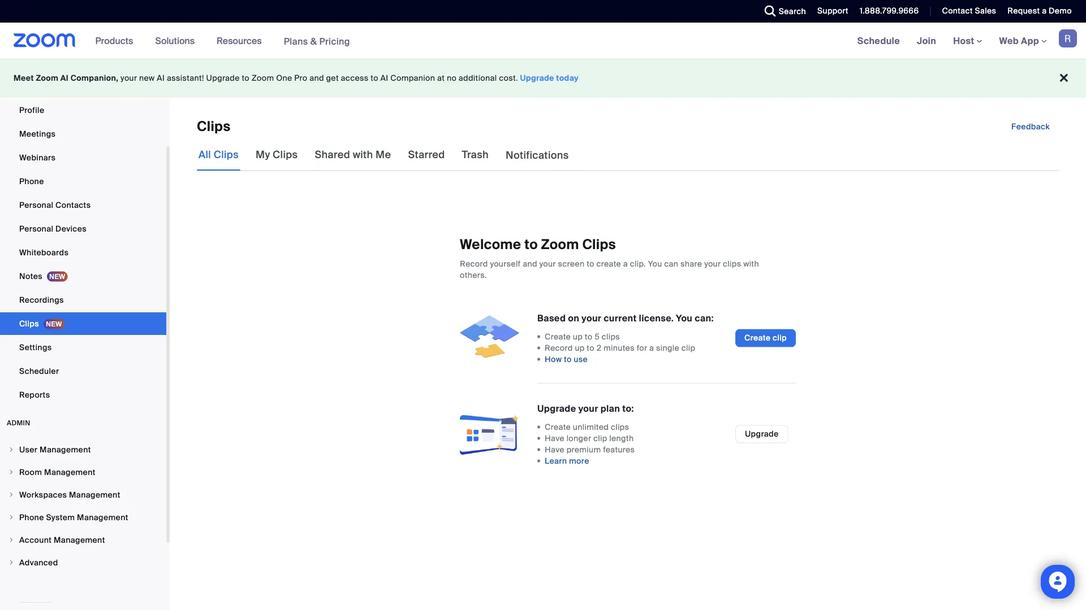 Task type: describe. For each thing, give the bounding box(es) containing it.
create
[[597, 259, 621, 269]]

account management menu item
[[0, 530, 166, 552]]

others.
[[460, 270, 487, 281]]

assistant!
[[167, 73, 204, 83]]

phone system management menu item
[[0, 507, 166, 529]]

clips right my
[[273, 149, 298, 162]]

whiteboards
[[19, 248, 69, 258]]

plans & pricing
[[284, 35, 350, 47]]

clips inside welcome to zoom clips record yourself and your screen to create a clip. you can share your clips with others.
[[582, 236, 616, 254]]

&
[[310, 35, 317, 47]]

devices
[[55, 224, 87, 234]]

1 vertical spatial you
[[676, 313, 693, 325]]

share
[[681, 259, 702, 269]]

feedback
[[1012, 121, 1050, 132]]

how
[[545, 355, 562, 365]]

notes
[[19, 271, 42, 282]]

search
[[779, 6, 806, 16]]

upgrade your plan to:
[[537, 403, 634, 415]]

management for room management
[[44, 468, 95, 478]]

features
[[603, 445, 635, 456]]

meet zoom ai companion, footer
[[0, 59, 1086, 98]]

plans
[[284, 35, 308, 47]]

clips right all
[[214, 149, 239, 162]]

based
[[537, 313, 566, 325]]

to down resources dropdown button
[[242, 73, 249, 83]]

right image for user management
[[8, 447, 15, 454]]

room management
[[19, 468, 95, 478]]

0 horizontal spatial clip
[[593, 434, 607, 444]]

screen
[[558, 259, 585, 269]]

phone for phone
[[19, 176, 44, 187]]

to:
[[622, 403, 634, 415]]

create clip
[[745, 333, 787, 344]]

phone for phone system management
[[19, 513, 44, 523]]

pro
[[294, 73, 307, 83]]

phone system management
[[19, 513, 128, 523]]

clips inside the personal menu menu
[[19, 319, 39, 329]]

for
[[637, 343, 647, 354]]

workspaces management menu item
[[0, 485, 166, 506]]

contact
[[942, 6, 973, 16]]

learn
[[545, 456, 567, 467]]

premium
[[567, 445, 601, 456]]

cost.
[[499, 73, 518, 83]]

how to use button
[[545, 354, 588, 366]]

room
[[19, 468, 42, 478]]

meetings navigation
[[849, 23, 1086, 60]]

scheduler link
[[0, 360, 166, 383]]

my clips tab
[[254, 139, 300, 171]]

companion
[[390, 73, 435, 83]]

advanced menu item
[[0, 553, 166, 574]]

clips link
[[0, 313, 166, 335]]

admin menu menu
[[0, 440, 166, 575]]

admin
[[7, 419, 30, 428]]

management for account management
[[54, 535, 105, 546]]

starred
[[408, 149, 445, 162]]

1.888.799.9666 button up schedule
[[851, 0, 922, 23]]

right image inside "advanced" "menu item"
[[8, 560, 15, 567]]

1 vertical spatial clips
[[602, 332, 620, 342]]

have for have longer clip length
[[545, 434, 565, 444]]

minutes
[[604, 343, 635, 354]]

right image for room management
[[8, 470, 15, 476]]

app
[[1021, 35, 1039, 47]]

meet zoom ai companion, your new ai assistant! upgrade to zoom one pro and get access to ai companion at no additional cost. upgrade today
[[14, 73, 579, 83]]

more
[[569, 456, 589, 467]]

meet
[[14, 73, 34, 83]]

have for have premium features
[[545, 445, 565, 456]]

get
[[326, 73, 339, 83]]

user management
[[19, 445, 91, 455]]

products
[[95, 35, 133, 47]]

learn more button
[[545, 456, 589, 467]]

workspaces management
[[19, 490, 120, 501]]

search button
[[756, 0, 809, 23]]

system
[[46, 513, 75, 523]]

meetings link
[[0, 123, 166, 145]]

at
[[437, 73, 445, 83]]

create unlimited clips
[[545, 422, 629, 433]]

on
[[568, 313, 579, 325]]

clips up the all clips tab at the top left
[[197, 118, 231, 135]]

0 vertical spatial a
[[1042, 6, 1047, 16]]

me
[[376, 149, 391, 162]]

my
[[256, 149, 270, 162]]

reports
[[19, 390, 50, 401]]

1 horizontal spatial a
[[649, 343, 654, 354]]

tabs of clips tab list
[[197, 139, 571, 172]]

clip inside button
[[773, 333, 787, 344]]

support
[[818, 6, 848, 16]]

management for workspaces management
[[69, 490, 120, 501]]

product information navigation
[[87, 23, 359, 60]]

to left 5
[[585, 332, 593, 342]]

clip.
[[630, 259, 646, 269]]

shared
[[315, 149, 350, 162]]

reports link
[[0, 384, 166, 407]]

user management menu item
[[0, 440, 166, 461]]

workspaces
[[19, 490, 67, 501]]

request
[[1008, 6, 1040, 16]]

request a demo
[[1008, 6, 1072, 16]]

settings
[[19, 343, 52, 353]]

all clips tab
[[197, 139, 240, 171]]

personal devices link
[[0, 218, 166, 240]]

feedback button
[[1003, 118, 1059, 136]]

learn more
[[545, 456, 589, 467]]

today
[[556, 73, 579, 83]]

your left 'screen'
[[539, 259, 556, 269]]

personal for personal contacts
[[19, 200, 53, 210]]

trash tab
[[460, 139, 490, 171]]

create for upgrade your plan to:
[[545, 422, 571, 433]]

user
[[19, 445, 38, 455]]

with inside welcome to zoom clips record yourself and your screen to create a clip. you can share your clips with others.
[[743, 259, 759, 269]]

schedule
[[857, 35, 900, 47]]



Task type: vqa. For each thing, say whether or not it's contained in the screenshot.
right icon in the Workspaces Management Menu Item
yes



Task type: locate. For each thing, give the bounding box(es) containing it.
ai left companion
[[381, 73, 388, 83]]

meetings
[[19, 129, 56, 139]]

phone down 'webinars'
[[19, 176, 44, 187]]

personal menu menu
[[0, 75, 166, 408]]

0 vertical spatial phone
[[19, 176, 44, 187]]

companion,
[[71, 73, 118, 83]]

right image left room
[[8, 470, 15, 476]]

contacts
[[55, 200, 91, 210]]

1 horizontal spatial clip
[[682, 343, 695, 354]]

1 vertical spatial have
[[545, 445, 565, 456]]

to right access
[[371, 73, 378, 83]]

all clips
[[199, 149, 239, 162]]

a
[[1042, 6, 1047, 16], [623, 259, 628, 269], [649, 343, 654, 354]]

you
[[648, 259, 662, 269], [676, 313, 693, 325]]

phone inside menu item
[[19, 513, 44, 523]]

and inside welcome to zoom clips record yourself and your screen to create a clip. you can share your clips with others.
[[523, 259, 537, 269]]

advanced
[[19, 558, 58, 569]]

right image inside room management menu item
[[8, 470, 15, 476]]

a inside welcome to zoom clips record yourself and your screen to create a clip. you can share your clips with others.
[[623, 259, 628, 269]]

up up use
[[575, 343, 585, 354]]

have longer clip length
[[545, 434, 634, 444]]

to left use
[[564, 355, 572, 365]]

banner containing products
[[0, 23, 1086, 60]]

clips right 5
[[602, 332, 620, 342]]

starred tab
[[406, 139, 447, 171]]

record up others.
[[460, 259, 488, 269]]

0 vertical spatial and
[[310, 73, 324, 83]]

management inside workspaces management menu item
[[69, 490, 120, 501]]

management down workspaces management menu item
[[77, 513, 128, 523]]

shared with me tab
[[313, 139, 393, 171]]

support link
[[809, 0, 851, 23], [818, 6, 848, 16]]

1 personal from the top
[[19, 200, 53, 210]]

1 horizontal spatial with
[[743, 259, 759, 269]]

2 phone from the top
[[19, 513, 44, 523]]

personal inside personal contacts link
[[19, 200, 53, 210]]

webinars link
[[0, 147, 166, 169]]

create inside button
[[745, 333, 771, 344]]

plan
[[601, 403, 620, 415]]

right image left workspaces
[[8, 492, 15, 499]]

3 right image from the top
[[8, 537, 15, 544]]

your right share on the right top of page
[[704, 259, 721, 269]]

you left the can
[[648, 259, 662, 269]]

2 horizontal spatial ai
[[381, 73, 388, 83]]

1 horizontal spatial record
[[545, 343, 573, 354]]

1 horizontal spatial and
[[523, 259, 537, 269]]

phone
[[19, 176, 44, 187], [19, 513, 44, 523]]

right image left system
[[8, 515, 15, 522]]

up down on
[[573, 332, 583, 342]]

personal up whiteboards on the left top of the page
[[19, 224, 53, 234]]

to
[[242, 73, 249, 83], [371, 73, 378, 83], [525, 236, 538, 254], [587, 259, 594, 269], [585, 332, 593, 342], [587, 343, 595, 354], [564, 355, 572, 365]]

right image
[[8, 492, 15, 499], [8, 515, 15, 522], [8, 537, 15, 544], [8, 560, 15, 567]]

right image
[[8, 447, 15, 454], [8, 470, 15, 476]]

0 horizontal spatial a
[[623, 259, 628, 269]]

1 vertical spatial personal
[[19, 224, 53, 234]]

4 right image from the top
[[8, 560, 15, 567]]

new
[[139, 73, 155, 83]]

0 vertical spatial up
[[573, 332, 583, 342]]

based on your current license. you can:
[[537, 313, 714, 325]]

and right yourself
[[523, 259, 537, 269]]

2 personal from the top
[[19, 224, 53, 234]]

recordings
[[19, 295, 64, 305]]

0 vertical spatial personal
[[19, 200, 53, 210]]

2 horizontal spatial a
[[1042, 6, 1047, 16]]

management down room management menu item
[[69, 490, 120, 501]]

0 vertical spatial have
[[545, 434, 565, 444]]

2 right image from the top
[[8, 515, 15, 522]]

1 vertical spatial record
[[545, 343, 573, 354]]

notifications
[[506, 149, 569, 162]]

right image for phone
[[8, 515, 15, 522]]

record inside welcome to zoom clips record yourself and your screen to create a clip. you can share your clips with others.
[[460, 259, 488, 269]]

1 vertical spatial up
[[575, 343, 585, 354]]

1 ai from the left
[[60, 73, 68, 83]]

create
[[545, 332, 571, 342], [745, 333, 771, 344], [545, 422, 571, 433]]

1.888.799.9666 button
[[851, 0, 922, 23], [860, 6, 919, 16]]

a left clip. in the top of the page
[[623, 259, 628, 269]]

management inside phone system management menu item
[[77, 513, 128, 523]]

profile picture image
[[1059, 29, 1077, 48]]

solutions
[[155, 35, 195, 47]]

1 vertical spatial with
[[743, 259, 759, 269]]

whiteboards link
[[0, 242, 166, 264]]

1 vertical spatial right image
[[8, 470, 15, 476]]

your up create unlimited clips
[[578, 403, 598, 415]]

0 horizontal spatial record
[[460, 259, 488, 269]]

up for record
[[575, 343, 585, 354]]

management up workspaces management
[[44, 468, 95, 478]]

record up how
[[545, 343, 573, 354]]

0 vertical spatial clips
[[723, 259, 741, 269]]

0 horizontal spatial zoom
[[36, 73, 58, 83]]

1 phone from the top
[[19, 176, 44, 187]]

0 horizontal spatial you
[[648, 259, 662, 269]]

0 horizontal spatial ai
[[60, 73, 68, 83]]

clips up "length"
[[611, 422, 629, 433]]

1 vertical spatial and
[[523, 259, 537, 269]]

a left demo
[[1042, 6, 1047, 16]]

1 horizontal spatial you
[[676, 313, 693, 325]]

management for user management
[[40, 445, 91, 455]]

no
[[447, 73, 457, 83]]

create clip button
[[735, 330, 796, 348]]

yourself
[[490, 259, 521, 269]]

your
[[121, 73, 137, 83], [539, 259, 556, 269], [704, 259, 721, 269], [582, 313, 602, 325], [578, 403, 598, 415]]

join
[[917, 35, 936, 47]]

zoom inside welcome to zoom clips record yourself and your screen to create a clip. you can share your clips with others.
[[541, 236, 579, 254]]

clips inside welcome to zoom clips record yourself and your screen to create a clip. you can share your clips with others.
[[723, 259, 741, 269]]

0 vertical spatial with
[[353, 149, 373, 162]]

single
[[656, 343, 679, 354]]

how to use
[[545, 355, 588, 365]]

right image left advanced
[[8, 560, 15, 567]]

profile
[[19, 105, 44, 115]]

ai left companion,
[[60, 73, 68, 83]]

create for based on your current license. you can:
[[545, 332, 571, 342]]

your inside meet zoom ai companion, "footer"
[[121, 73, 137, 83]]

personal inside personal devices link
[[19, 224, 53, 234]]

right image inside user management menu item
[[8, 447, 15, 454]]

scheduler
[[19, 366, 59, 377]]

1 right image from the top
[[8, 492, 15, 499]]

host
[[953, 35, 977, 47]]

notes link
[[0, 265, 166, 288]]

sales
[[975, 6, 996, 16]]

upgrade inside button
[[745, 429, 779, 440]]

personal up personal devices
[[19, 200, 53, 210]]

your left new
[[121, 73, 137, 83]]

2 horizontal spatial zoom
[[541, 236, 579, 254]]

clips up 'create'
[[582, 236, 616, 254]]

webinars
[[19, 152, 56, 163]]

can:
[[695, 313, 714, 325]]

a right the for
[[649, 343, 654, 354]]

1 vertical spatial a
[[623, 259, 628, 269]]

zoom right meet
[[36, 73, 58, 83]]

record up to 2 minutes for a single clip
[[545, 343, 695, 354]]

you left can:
[[676, 313, 693, 325]]

personal for personal devices
[[19, 224, 53, 234]]

access
[[341, 73, 369, 83]]

management inside account management menu item
[[54, 535, 105, 546]]

right image left user
[[8, 447, 15, 454]]

1.888.799.9666
[[860, 6, 919, 16]]

5
[[595, 332, 600, 342]]

welcome to zoom clips record yourself and your screen to create a clip. you can share your clips with others.
[[460, 236, 759, 281]]

upgrade today link
[[520, 73, 579, 83]]

unlimited
[[573, 422, 609, 433]]

clips up the settings
[[19, 319, 39, 329]]

0 horizontal spatial with
[[353, 149, 373, 162]]

2 horizontal spatial clip
[[773, 333, 787, 344]]

zoom logo image
[[14, 33, 76, 48]]

right image for workspaces
[[8, 492, 15, 499]]

personal contacts link
[[0, 194, 166, 217]]

0 vertical spatial right image
[[8, 447, 15, 454]]

personal contacts
[[19, 200, 91, 210]]

management inside user management menu item
[[40, 445, 91, 455]]

banner
[[0, 23, 1086, 60]]

3 ai from the left
[[381, 73, 388, 83]]

have premium features
[[545, 445, 635, 456]]

with inside shared with me tab
[[353, 149, 373, 162]]

management inside room management menu item
[[44, 468, 95, 478]]

profile link
[[0, 99, 166, 122]]

1 horizontal spatial ai
[[157, 73, 165, 83]]

web
[[999, 35, 1019, 47]]

resources button
[[217, 23, 267, 59]]

right image inside account management menu item
[[8, 537, 15, 544]]

2 have from the top
[[545, 445, 565, 456]]

current
[[604, 313, 637, 325]]

2 vertical spatial clips
[[611, 422, 629, 433]]

host button
[[953, 35, 982, 47]]

management up room management
[[40, 445, 91, 455]]

zoom up 'screen'
[[541, 236, 579, 254]]

2 vertical spatial a
[[649, 343, 654, 354]]

license.
[[639, 313, 674, 325]]

0 vertical spatial record
[[460, 259, 488, 269]]

to left 2
[[587, 343, 595, 354]]

phone up account
[[19, 513, 44, 523]]

right image for account
[[8, 537, 15, 544]]

right image inside workspaces management menu item
[[8, 492, 15, 499]]

and inside meet zoom ai companion, "footer"
[[310, 73, 324, 83]]

up for create
[[573, 332, 583, 342]]

ai right new
[[157, 73, 165, 83]]

products button
[[95, 23, 138, 59]]

web app
[[999, 35, 1039, 47]]

personal devices
[[19, 224, 87, 234]]

0 vertical spatial you
[[648, 259, 662, 269]]

2 right image from the top
[[8, 470, 15, 476]]

zoom left "one"
[[252, 73, 274, 83]]

room management menu item
[[0, 462, 166, 484]]

your right on
[[582, 313, 602, 325]]

1 have from the top
[[545, 434, 565, 444]]

1 right image from the top
[[8, 447, 15, 454]]

create up to 5 clips
[[545, 332, 620, 342]]

my clips
[[256, 149, 298, 162]]

1 vertical spatial phone
[[19, 513, 44, 523]]

and left get
[[310, 73, 324, 83]]

web app button
[[999, 35, 1047, 47]]

clips right share on the right top of page
[[723, 259, 741, 269]]

you inside welcome to zoom clips record yourself and your screen to create a clip. you can share your clips with others.
[[648, 259, 662, 269]]

1 horizontal spatial zoom
[[252, 73, 274, 83]]

all
[[199, 149, 211, 162]]

right image inside phone system management menu item
[[8, 515, 15, 522]]

trash
[[462, 149, 489, 162]]

schedule link
[[849, 23, 909, 59]]

resources
[[217, 35, 262, 47]]

account management
[[19, 535, 105, 546]]

phone inside the personal menu menu
[[19, 176, 44, 187]]

management down phone system management menu item
[[54, 535, 105, 546]]

phone link
[[0, 170, 166, 193]]

to left 'create'
[[587, 259, 594, 269]]

right image left account
[[8, 537, 15, 544]]

to inside button
[[564, 355, 572, 365]]

1.888.799.9666 button up schedule link
[[860, 6, 919, 16]]

0 horizontal spatial and
[[310, 73, 324, 83]]

2 ai from the left
[[157, 73, 165, 83]]

to right the 'welcome'
[[525, 236, 538, 254]]



